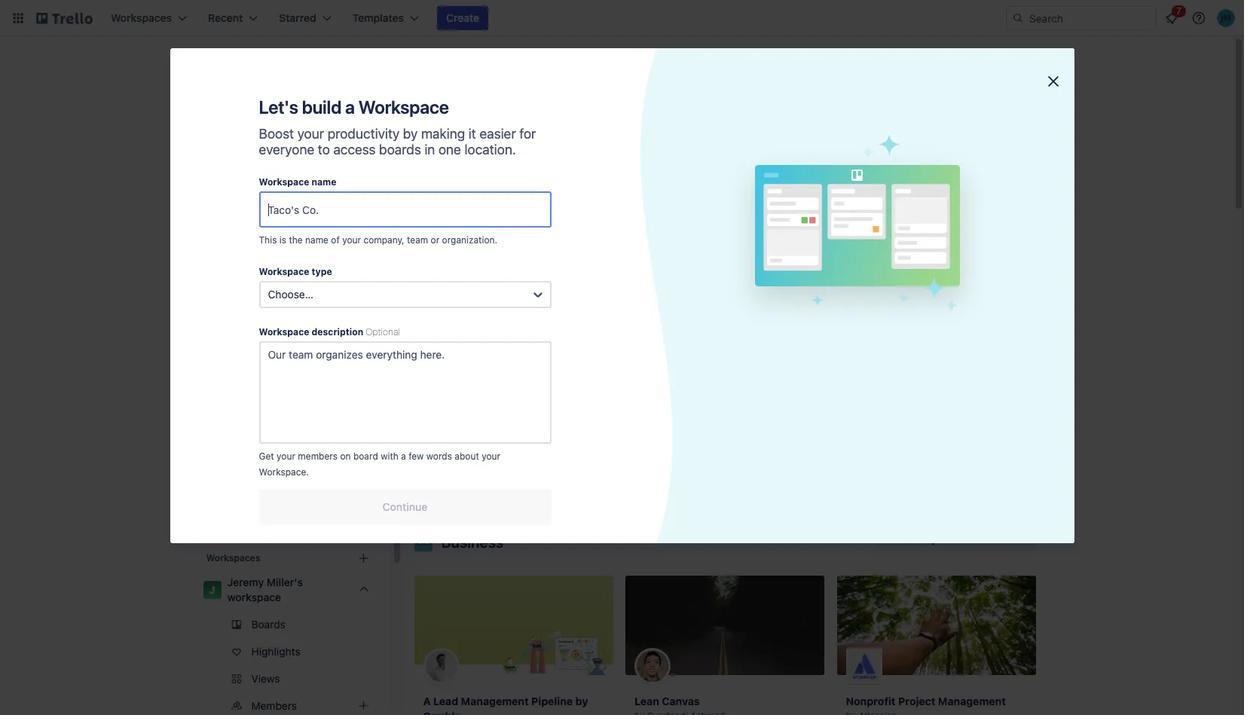 Task type: describe. For each thing, give the bounding box(es) containing it.
Workspace name text field
[[259, 191, 551, 228]]

0 horizontal spatial project management
[[227, 376, 328, 389]]

lead
[[433, 695, 458, 708]]

1 horizontal spatial list
[[777, 429, 789, 440]]

team
[[407, 234, 428, 246]]

workspace for workspace name
[[259, 176, 309, 188]]

nonprofit
[[846, 695, 896, 708]]

0 horizontal spatial this
[[259, 234, 277, 246]]

goat'd
[[635, 489, 667, 500]]

marketing link for top the project management 'link'
[[776, 118, 854, 226]]

let's build a workspace
[[259, 96, 449, 118]]

design link for education link for hr & operations link
[[197, 154, 379, 178]]

by inside boost your productivity by making it easier for everyone to access boards in one location.
[[403, 126, 418, 142]]

new
[[445, 429, 463, 440]]

0 vertical spatial project management link
[[866, 118, 945, 226]]

remote work icon image
[[957, 118, 1035, 196]]

1 horizontal spatial remote work link
[[957, 118, 1035, 226]]

trello
[[647, 414, 671, 425]]

lean canvas link
[[626, 576, 825, 715]]

1 vertical spatial remote work
[[227, 403, 291, 416]]

1 vertical spatial tier
[[726, 444, 740, 455]]

workspace for workspace type
[[259, 266, 309, 277]]

anything
[[635, 444, 671, 455]]

team inside tier list by trello engineering team use this template to create a tier list for anything you want. a tier list is a way to rank items in a category from best to worst. this could be: best nba players, goat'd pasta dishes, and tastiest fast food joints.
[[726, 414, 749, 425]]

pipeline
[[531, 695, 573, 708]]

0 horizontal spatial is
[[279, 234, 286, 246]]

0 horizontal spatial remote
[[227, 403, 265, 416]]

let's
[[259, 96, 298, 118]]

2 trello team image from the left
[[846, 351, 882, 387]]

lean
[[635, 695, 659, 708]]

1 vertical spatial name
[[305, 234, 329, 246]]

atlassian image
[[846, 648, 882, 684]]

engineering link for hr & operations link's marketing link
[[197, 208, 379, 232]]

choose…
[[268, 288, 313, 301]]

this inside tier list by trello engineering team use this template to create a tier list for anything you want. a tier list is a way to rank items in a category from best to worst. this could be: best nba players, goat'd pasta dishes, and tastiest fast food joints.
[[663, 474, 681, 485]]

support
[[227, 457, 266, 470]]

2 vertical spatial project
[[898, 695, 936, 708]]

dishes,
[[695, 489, 726, 500]]

create a workspace image
[[355, 549, 373, 568]]

template.
[[474, 444, 514, 455]]

on
[[340, 451, 351, 462]]

miller's
[[267, 576, 303, 589]]

boost your productivity by making it easier for everyone to access boards in one location.
[[259, 126, 536, 158]]

more
[[885, 533, 910, 546]]

0 vertical spatial name
[[312, 176, 337, 188]]

players,
[[768, 474, 802, 485]]

of
[[331, 234, 340, 246]]

a right build
[[345, 96, 355, 118]]

words
[[426, 451, 452, 462]]

support link
[[197, 452, 379, 476]]

workspace
[[227, 591, 281, 604]]

7 notifications image
[[1163, 9, 1181, 27]]

members link
[[197, 694, 379, 715]]

workspace description optional
[[259, 326, 400, 338]]

nonprofit project management link
[[837, 576, 1036, 715]]

management for product management link
[[269, 349, 332, 362]]

open information menu image
[[1192, 11, 1207, 26]]

business link for education link associated with top the project management 'link'
[[414, 118, 493, 226]]

continue
[[383, 500, 428, 513]]

management down project management icon
[[878, 213, 933, 225]]

this is the name of your company, team or organization.
[[259, 234, 497, 246]]

2 business icon image from the top
[[414, 534, 432, 552]]

1 vertical spatial engineering
[[227, 213, 285, 226]]

a inside 'a lead management pipeline by crmble'
[[423, 695, 431, 708]]

could
[[684, 474, 707, 485]]

0 horizontal spatial education
[[227, 186, 276, 199]]

a inside get your members on board with a few words about your workspace.
[[401, 451, 406, 462]]

1 vertical spatial project
[[227, 376, 262, 389]]

access
[[333, 142, 376, 158]]

jeremy
[[227, 576, 264, 589]]

0 vertical spatial project
[[890, 198, 921, 210]]

syarfandi achmad image
[[635, 648, 671, 684]]

1 horizontal spatial education
[[613, 198, 655, 210]]

easier
[[480, 126, 516, 142]]

marketing link for hr & operations link
[[197, 235, 379, 259]]

for inside tier list by trello engineering team use this template to create a tier list for anything you want. a tier list is a way to rank items in a category from best to worst. this could be: best nba players, goat'd pasta dishes, and tastiest fast food joints.
[[792, 429, 804, 440]]

a lead management pipeline by crmble link
[[414, 576, 613, 715]]

from
[[739, 459, 759, 470]]

to right way
[[794, 444, 802, 455]]

your inside boost your productivity by making it easier for everyone to access boards in one location.
[[297, 126, 324, 142]]

hr & operations link
[[197, 262, 379, 286]]

engineering link for top the project management 'link''s marketing link
[[685, 118, 764, 226]]

0 horizontal spatial best
[[726, 474, 745, 485]]

boards
[[251, 618, 286, 631]]

engineering inside tier list by trello engineering team use this template to create a tier list for anything you want. a tier list is a way to rank items in a category from best to worst. this could be: best nba players, goat'd pasta dishes, and tastiest fast food joints.
[[673, 414, 724, 425]]

education link for top the project management 'link'
[[595, 118, 673, 226]]

joints.
[[656, 504, 682, 516]]

get
[[259, 451, 274, 462]]

with for a
[[381, 451, 399, 462]]

by inside tier list by trello engineering team use this template to create a tier list for anything you want. a tier list is a way to rank items in a category from best to worst. this could be: best nba players, goat'd pasta dishes, and tastiest fast food joints.
[[635, 414, 645, 425]]

personal
[[227, 295, 269, 308]]

template
[[672, 429, 709, 440]]

continue button
[[259, 489, 551, 525]]

design icon image
[[505, 118, 583, 196]]

a up could
[[692, 459, 697, 470]]

everyone
[[259, 142, 314, 158]]

views link
[[197, 667, 379, 691]]

onboarding
[[423, 444, 472, 455]]

items
[[656, 459, 679, 470]]

j
[[209, 583, 215, 596]]

create
[[723, 429, 750, 440]]

131.3k
[[480, 467, 508, 478]]

hr
[[227, 268, 242, 280]]

engineering icon image
[[685, 118, 764, 196]]

start
[[514, 429, 534, 440]]

Our team organizes everything here. text field
[[259, 341, 551, 444]]

0 horizontal spatial design
[[227, 159, 261, 172]]

0 vertical spatial and
[[476, 243, 502, 260]]

making
[[421, 126, 465, 142]]

personal link
[[197, 289, 379, 314]]

boost
[[259, 126, 294, 142]]

use
[[635, 429, 651, 440]]

0 vertical spatial engineering
[[699, 198, 750, 210]]

workspace.
[[259, 467, 309, 478]]

help new employees start strong with this onboarding template.
[[423, 429, 602, 455]]

product management
[[227, 349, 332, 362]]

to up players,
[[783, 459, 792, 470]]

team management link
[[197, 479, 379, 503]]

your up 131.3k at the bottom of page
[[482, 451, 501, 462]]

productivity link
[[197, 317, 379, 341]]

food
[[635, 504, 654, 516]]

rank
[[635, 459, 653, 470]]

help
[[423, 429, 443, 440]]



Task type: vqa. For each thing, say whether or not it's contained in the screenshot.
For within the Tier List by Trello Engineering Team Use this template to create a tier list for anything you want. A tier list is a way to rank items in a category from best to worst. This could be: best NBA players, GOAT'd pasta dishes, and tastiest fast food joints.
yes



Task type: locate. For each thing, give the bounding box(es) containing it.
business link for education link for hr & operations link
[[197, 127, 379, 151]]

1 vertical spatial remote work link
[[197, 398, 379, 422]]

this down the trello
[[654, 429, 669, 440]]

a up the crmble
[[423, 695, 431, 708]]

with right strong
[[566, 429, 584, 440]]

&
[[245, 268, 252, 280]]

project down the product
[[227, 376, 262, 389]]

and inside tier list by trello engineering team use this template to create a tier list for anything you want. a tier list is a way to rank items in a category from best to worst. this could be: best nba players, goat'd pasta dishes, and tastiest fast food joints.
[[728, 489, 744, 500]]

1 vertical spatial marketing
[[227, 240, 276, 253]]

business link
[[414, 118, 493, 226], [197, 127, 379, 151]]

1 horizontal spatial design link
[[505, 118, 583, 226]]

0 horizontal spatial marketing
[[227, 240, 276, 253]]

education link
[[595, 118, 673, 226], [197, 181, 379, 205]]

remote down "remote work icon"
[[967, 198, 1000, 210]]

to up want.
[[712, 429, 720, 440]]

boards
[[379, 142, 421, 158]]

work up get
[[267, 403, 291, 416]]

for right the more
[[965, 533, 979, 546]]

to inside boost your productivity by making it easier for everyone to access boards in one location.
[[318, 142, 330, 158]]

team up create
[[726, 414, 749, 425]]

is inside tier list by trello engineering team use this template to create a tier list for anything you want. a tier list is a way to rank items in a category from best to worst. this could be: best nba players, goat'd pasta dishes, and tastiest fast food joints.
[[758, 444, 765, 455]]

1 management from the left
[[461, 695, 529, 708]]

list up way
[[777, 429, 789, 440]]

product management link
[[197, 344, 379, 368]]

with
[[566, 429, 584, 440], [381, 451, 399, 462]]

members
[[298, 451, 338, 462]]

team down support
[[227, 485, 253, 497]]

education link for hr & operations link
[[197, 181, 379, 205]]

1 horizontal spatial in
[[682, 459, 689, 470]]

project management
[[878, 198, 933, 225], [227, 376, 328, 389]]

0 horizontal spatial and
[[476, 243, 502, 260]]

1 vertical spatial this
[[663, 474, 681, 485]]

tier
[[635, 398, 655, 411]]

board
[[353, 451, 378, 462]]

0 horizontal spatial team
[[227, 485, 253, 497]]

management down product management link
[[265, 376, 328, 389]]

1 horizontal spatial business link
[[414, 118, 493, 226]]

this inside "help new employees start strong with this onboarding template."
[[586, 429, 602, 440]]

toni, founder @ crmble image
[[423, 648, 459, 684]]

2 this from the left
[[654, 429, 669, 440]]

2 horizontal spatial by
[[635, 414, 645, 425]]

0 horizontal spatial by
[[403, 126, 418, 142]]

0 vertical spatial templates
[[561, 243, 630, 260]]

0 horizontal spatial management
[[461, 695, 529, 708]]

Search field
[[1024, 7, 1156, 29]]

0 horizontal spatial business link
[[197, 127, 379, 151]]

project
[[890, 198, 921, 210], [227, 376, 262, 389], [898, 695, 936, 708]]

in inside boost your productivity by making it easier for everyone to access boards in one location.
[[425, 142, 435, 158]]

this inside tier list by trello engineering team use this template to create a tier list for anything you want. a tier list is a way to rank items in a category from best to worst. this could be: best nba players, goat'd pasta dishes, and tastiest fast food joints.
[[654, 429, 669, 440]]

1 vertical spatial marketing link
[[197, 235, 379, 259]]

to left the access
[[318, 142, 330, 158]]

design down the boost
[[227, 159, 261, 172]]

is left 'the' on the top of page
[[279, 234, 286, 246]]

one
[[439, 142, 461, 158]]

team
[[726, 414, 749, 425], [227, 485, 253, 497]]

description
[[312, 326, 363, 338]]

templates right notable
[[561, 243, 630, 260]]

1 horizontal spatial marketing
[[794, 198, 836, 210]]

workspace name
[[259, 176, 337, 188]]

marketing
[[794, 198, 836, 210], [227, 240, 276, 253]]

remote work
[[967, 198, 1025, 210], [227, 403, 291, 416]]

1 horizontal spatial this
[[663, 474, 681, 485]]

new
[[441, 243, 472, 260]]

18.3k
[[438, 467, 462, 478]]

0 horizontal spatial remote work link
[[197, 398, 379, 422]]

workspace up product management
[[259, 326, 309, 338]]

0 vertical spatial remote work link
[[957, 118, 1035, 226]]

is up from
[[758, 444, 765, 455]]

views
[[251, 672, 280, 685]]

1 horizontal spatial best
[[762, 459, 780, 470]]

business
[[227, 132, 271, 145], [434, 198, 472, 210], [982, 533, 1027, 546], [441, 534, 504, 551]]

nonprofit project management
[[846, 695, 1006, 708]]

worst.
[[635, 474, 661, 485]]

productivity
[[227, 322, 286, 335]]

your down build
[[297, 126, 324, 142]]

0 vertical spatial design
[[227, 159, 261, 172]]

0 horizontal spatial list
[[743, 444, 755, 455]]

management for team management link
[[256, 485, 320, 497]]

notable
[[505, 243, 557, 260]]

1 horizontal spatial tier
[[760, 429, 774, 440]]

1 vertical spatial design
[[529, 198, 559, 210]]

project down project management icon
[[890, 198, 921, 210]]

workspace type
[[259, 266, 332, 277]]

2.9k
[[650, 482, 669, 493]]

1 horizontal spatial this
[[654, 429, 669, 440]]

0 vertical spatial this
[[259, 234, 277, 246]]

by left 'making'
[[403, 126, 418, 142]]

remote work up get
[[227, 403, 291, 416]]

design down design icon
[[529, 198, 559, 210]]

workspace up boost your productivity by making it easier for everyone to access boards in one location.
[[359, 96, 449, 118]]

a left way
[[767, 444, 772, 455]]

0 horizontal spatial work
[[267, 403, 291, 416]]

trello engineering team image
[[635, 351, 671, 387]]

project management down project management icon
[[878, 198, 933, 225]]

engineering link
[[685, 118, 764, 226], [197, 208, 379, 232]]

remote work down "remote work icon"
[[967, 198, 1025, 210]]

create
[[446, 11, 479, 24]]

2 vertical spatial by
[[576, 695, 588, 708]]

education icon image
[[595, 118, 673, 196]]

location.
[[465, 142, 516, 158]]

0 vertical spatial team
[[726, 414, 749, 425]]

project management icon image
[[866, 118, 945, 196]]

more templates for business
[[885, 533, 1027, 546]]

1 vertical spatial a
[[423, 695, 431, 708]]

primary element
[[0, 0, 1244, 36]]

type
[[312, 266, 332, 277]]

1 horizontal spatial templates
[[913, 533, 963, 546]]

for
[[520, 126, 536, 142], [792, 429, 804, 440], [965, 533, 979, 546]]

with inside get your members on board with a few words about your workspace.
[[381, 451, 399, 462]]

remote up get
[[227, 403, 265, 416]]

2 horizontal spatial for
[[965, 533, 979, 546]]

management down workspace.
[[256, 485, 320, 497]]

nba
[[747, 474, 766, 485]]

templates link
[[197, 96, 379, 124]]

0 horizontal spatial engineering link
[[197, 208, 379, 232]]

engineering up &
[[227, 213, 285, 226]]

0 horizontal spatial with
[[381, 451, 399, 462]]

with right board
[[381, 451, 399, 462]]

1 horizontal spatial project management
[[878, 198, 933, 225]]

and right dishes,
[[728, 489, 744, 500]]

by right pipeline
[[576, 695, 588, 708]]

a inside tier list by trello engineering team use this template to create a tier list for anything you want. a tier list is a way to rank items in a category from best to worst. this could be: best nba players, goat'd pasta dishes, and tastiest fast food joints.
[[717, 444, 723, 455]]

lean canvas
[[635, 695, 700, 708]]

workspace for workspace description optional
[[259, 326, 309, 338]]

0 vertical spatial marketing
[[794, 198, 836, 210]]

get your members on board with a few words about your workspace.
[[259, 451, 501, 478]]

1 horizontal spatial work
[[1003, 198, 1025, 210]]

trello team image
[[423, 351, 459, 387], [846, 351, 882, 387]]

with for this
[[566, 429, 584, 440]]

with inside "help new employees start strong with this onboarding template."
[[566, 429, 584, 440]]

2 vertical spatial engineering
[[673, 414, 724, 425]]

workspaces
[[206, 552, 260, 564]]

highlights
[[251, 645, 300, 658]]

0 horizontal spatial templates
[[561, 243, 630, 260]]

1 horizontal spatial project management link
[[866, 118, 945, 226]]

0 horizontal spatial education link
[[197, 181, 379, 205]]

1 vertical spatial best
[[726, 474, 745, 485]]

design
[[227, 159, 261, 172], [529, 198, 559, 210]]

1 horizontal spatial with
[[566, 429, 584, 440]]

way
[[775, 444, 791, 455]]

few
[[409, 451, 424, 462]]

1 horizontal spatial remote work
[[967, 198, 1025, 210]]

1 vertical spatial team
[[227, 485, 253, 497]]

marketing up &
[[227, 240, 276, 253]]

1 horizontal spatial remote
[[967, 198, 1000, 210]]

management
[[461, 695, 529, 708], [938, 695, 1006, 708]]

1 vertical spatial in
[[682, 459, 689, 470]]

0 vertical spatial by
[[403, 126, 418, 142]]

0 vertical spatial for
[[520, 126, 536, 142]]

and
[[476, 243, 502, 260], [728, 489, 744, 500]]

education down education icon
[[613, 198, 655, 210]]

in left one
[[425, 142, 435, 158]]

management for the leftmost the project management 'link'
[[265, 376, 328, 389]]

2 management from the left
[[938, 695, 1006, 708]]

1 vertical spatial templates
[[913, 533, 963, 546]]

for inside button
[[965, 533, 979, 546]]

0 vertical spatial business icon image
[[414, 118, 493, 196]]

1 vertical spatial by
[[635, 414, 645, 425]]

work
[[1003, 198, 1025, 210], [267, 403, 291, 416]]

design link
[[505, 118, 583, 226], [197, 154, 379, 178]]

a
[[717, 444, 723, 455], [423, 695, 431, 708]]

1 horizontal spatial by
[[576, 695, 588, 708]]

templates right the more
[[913, 533, 963, 546]]

employees
[[465, 429, 511, 440]]

2 vertical spatial for
[[965, 533, 979, 546]]

1 vertical spatial project management
[[227, 376, 328, 389]]

design link for education link associated with top the project management 'link'
[[505, 118, 583, 226]]

a right create
[[752, 429, 757, 440]]

a left the few
[[401, 451, 406, 462]]

workspace up choose…
[[259, 266, 309, 277]]

1 horizontal spatial team
[[726, 414, 749, 425]]

tier right create
[[760, 429, 774, 440]]

0 horizontal spatial marketing link
[[197, 235, 379, 259]]

tier
[[760, 429, 774, 440], [726, 444, 740, 455]]

by up use
[[635, 414, 645, 425]]

templates
[[227, 103, 279, 116]]

this down the 'items'
[[663, 474, 681, 485]]

this left 'the' on the top of page
[[259, 234, 277, 246]]

1 vertical spatial business icon image
[[414, 534, 432, 552]]

project management link
[[866, 118, 945, 226], [197, 371, 379, 395]]

for right easier at the left top of page
[[520, 126, 536, 142]]

name left of
[[305, 234, 329, 246]]

work down "remote work icon"
[[1003, 198, 1025, 210]]

optional
[[366, 326, 400, 338]]

0 vertical spatial with
[[566, 429, 584, 440]]

1 horizontal spatial trello team image
[[846, 351, 882, 387]]

in inside tier list by trello engineering team use this template to create a tier list for anything you want. a tier list is a way to rank items in a category from best to worst. this could be: best nba players, goat'd pasta dishes, and tastiest fast food joints.
[[682, 459, 689, 470]]

and right new
[[476, 243, 502, 260]]

for inside boost your productivity by making it easier for everyone to access boards in one location.
[[520, 126, 536, 142]]

search image
[[1012, 12, 1024, 24]]

fast
[[781, 489, 797, 500]]

want.
[[692, 444, 715, 455]]

1 horizontal spatial a
[[717, 444, 723, 455]]

1 trello team image from the left
[[423, 351, 459, 387]]

jeremy miller's workspace
[[227, 576, 303, 604]]

1 horizontal spatial marketing link
[[776, 118, 854, 226]]

productivity
[[328, 126, 400, 142]]

best right "be:"
[[726, 474, 745, 485]]

0 horizontal spatial trello team image
[[423, 351, 459, 387]]

team management
[[227, 485, 320, 497]]

1 vertical spatial project management link
[[197, 371, 379, 395]]

management for project
[[938, 695, 1006, 708]]

1 this from the left
[[586, 429, 602, 440]]

the
[[289, 234, 303, 246]]

0 horizontal spatial a
[[423, 695, 431, 708]]

project management down product management
[[227, 376, 328, 389]]

this right strong
[[586, 429, 602, 440]]

0 vertical spatial remote
[[967, 198, 1000, 210]]

0 vertical spatial is
[[279, 234, 286, 246]]

0 vertical spatial a
[[717, 444, 723, 455]]

marketing icon image
[[776, 118, 854, 196]]

a
[[345, 96, 355, 118], [752, 429, 757, 440], [767, 444, 772, 455], [401, 451, 406, 462], [692, 459, 697, 470]]

marketing down the marketing icon
[[794, 198, 836, 210]]

list up from
[[743, 444, 755, 455]]

0 horizontal spatial project management link
[[197, 371, 379, 395]]

be:
[[710, 474, 723, 485]]

workspace down everyone
[[259, 176, 309, 188]]

your right of
[[342, 234, 361, 246]]

1 horizontal spatial education link
[[595, 118, 673, 226]]

1 horizontal spatial design
[[529, 198, 559, 210]]

this
[[259, 234, 277, 246], [663, 474, 681, 485]]

to
[[318, 142, 330, 158], [712, 429, 720, 440], [794, 444, 802, 455], [783, 459, 792, 470]]

a up category
[[717, 444, 723, 455]]

0 vertical spatial best
[[762, 459, 780, 470]]

management down productivity link
[[269, 349, 332, 362]]

management inside 'a lead management pipeline by crmble'
[[461, 695, 529, 708]]

for up players,
[[792, 429, 804, 440]]

1 vertical spatial work
[[267, 403, 291, 416]]

business icon image
[[414, 118, 493, 196], [414, 534, 432, 552]]

0 horizontal spatial this
[[586, 429, 602, 440]]

engineering down engineering icon
[[699, 198, 750, 210]]

best down way
[[762, 459, 780, 470]]

engineering up template
[[673, 414, 724, 425]]

1 business icon image from the top
[[414, 118, 493, 196]]

1 vertical spatial for
[[792, 429, 804, 440]]

0 vertical spatial list
[[777, 429, 789, 440]]

0 vertical spatial work
[[1003, 198, 1025, 210]]

your up workspace.
[[277, 451, 295, 462]]

it
[[469, 126, 476, 142]]

project right the nonprofit
[[898, 695, 936, 708]]

templates inside button
[[913, 533, 963, 546]]

education down everyone
[[227, 186, 276, 199]]

boards link
[[197, 613, 379, 637]]

jeremy miller (jeremymiller198) image
[[1217, 9, 1235, 27]]

0 vertical spatial tier
[[760, 429, 774, 440]]

list
[[658, 398, 677, 411]]

1 horizontal spatial management
[[938, 695, 1006, 708]]

crmble
[[423, 710, 461, 715]]

0 horizontal spatial for
[[520, 126, 536, 142]]

by inside 'a lead management pipeline by crmble'
[[576, 695, 588, 708]]

name down the access
[[312, 176, 337, 188]]

is
[[279, 234, 286, 246], [758, 444, 765, 455]]

add image
[[355, 697, 373, 715]]

marketing link
[[776, 118, 854, 226], [197, 235, 379, 259]]

0 vertical spatial remote work
[[967, 198, 1025, 210]]

management for lead
[[461, 695, 529, 708]]

1 horizontal spatial for
[[792, 429, 804, 440]]

build
[[302, 96, 342, 118]]

business inside button
[[982, 533, 1027, 546]]

tier down create
[[726, 444, 740, 455]]

0 vertical spatial marketing link
[[776, 118, 854, 226]]

highlights link
[[197, 640, 379, 664]]

operations
[[255, 268, 309, 280]]

in down you at bottom
[[682, 459, 689, 470]]

create button
[[437, 6, 489, 30]]

pasta
[[669, 489, 693, 500]]

about
[[455, 451, 479, 462]]

1 vertical spatial list
[[743, 444, 755, 455]]

more templates for business button
[[876, 528, 1036, 552]]

new and notable templates
[[441, 243, 630, 260]]

hr & operations
[[227, 268, 309, 280]]



